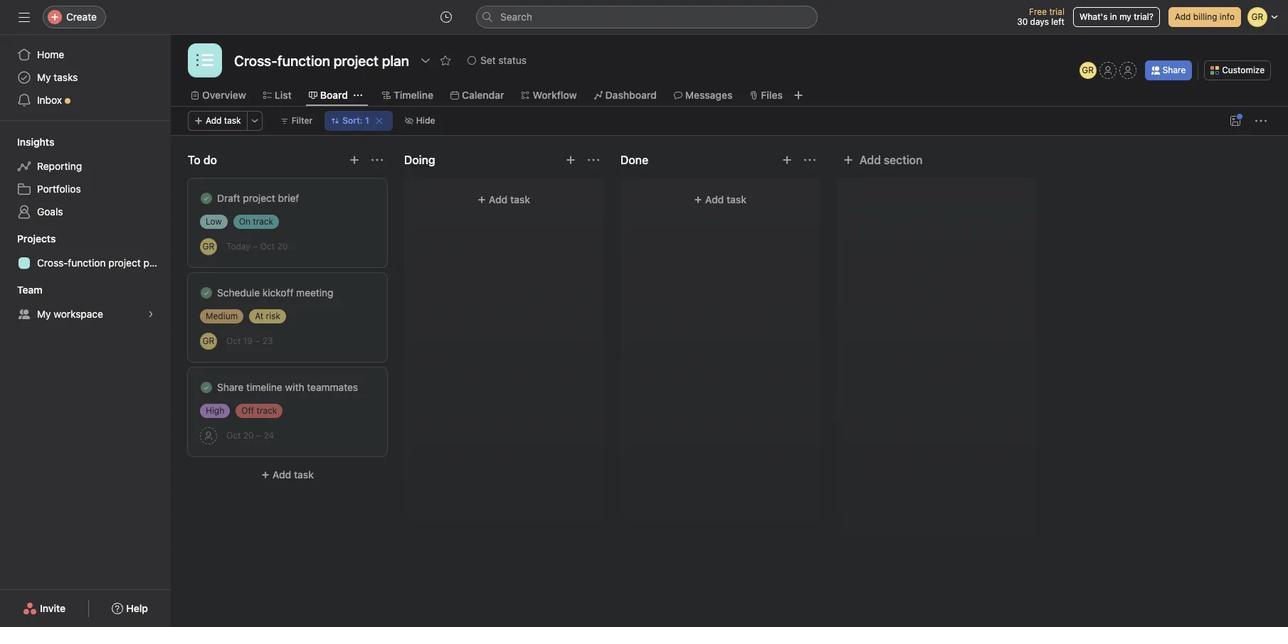 Task type: locate. For each thing, give the bounding box(es) containing it.
20 left 24
[[243, 431, 254, 441]]

low
[[206, 216, 222, 227]]

done
[[621, 154, 648, 167]]

sort: 1
[[343, 115, 369, 126]]

medium
[[206, 311, 238, 322]]

1 vertical spatial completed image
[[198, 285, 215, 302]]

1 vertical spatial gr button
[[200, 238, 217, 255]]

portfolios link
[[9, 178, 162, 201]]

my inside teams element
[[37, 308, 51, 320]]

1 horizontal spatial share
[[1163, 65, 1186, 75]]

my left tasks
[[37, 71, 51, 83]]

my for my workspace
[[37, 308, 51, 320]]

1 vertical spatial my
[[37, 308, 51, 320]]

project left plan at the top of the page
[[108, 257, 141, 269]]

1 my from the top
[[37, 71, 51, 83]]

completed image left draft
[[198, 190, 215, 207]]

add task image for done
[[781, 154, 793, 166]]

clear image
[[375, 117, 383, 125]]

create
[[66, 11, 97, 23]]

gr for schedule kickoff meeting
[[203, 336, 214, 346]]

1 completed checkbox from the top
[[198, 285, 215, 302]]

at risk
[[255, 311, 280, 322]]

0 vertical spatial my
[[37, 71, 51, 83]]

1 vertical spatial –
[[255, 336, 260, 347]]

0 vertical spatial completed checkbox
[[198, 285, 215, 302]]

add task
[[206, 115, 241, 126], [489, 194, 530, 206], [705, 194, 747, 206], [272, 469, 314, 481]]

Completed checkbox
[[198, 190, 215, 207]]

2 vertical spatial gr button
[[200, 333, 217, 350]]

reporting
[[37, 160, 82, 172]]

add task image
[[349, 154, 360, 166], [781, 154, 793, 166]]

1 vertical spatial project
[[108, 257, 141, 269]]

1 vertical spatial track
[[257, 406, 277, 416]]

1 horizontal spatial project
[[243, 192, 275, 204]]

insights element
[[0, 130, 171, 226]]

project up on track
[[243, 192, 275, 204]]

more section actions image for doing
[[588, 154, 599, 166]]

completed image up high
[[198, 379, 215, 396]]

more section actions image
[[371, 154, 383, 166]]

team button
[[0, 283, 42, 297]]

20 right today
[[277, 241, 288, 252]]

0 vertical spatial track
[[253, 216, 273, 227]]

gr button for draft project brief
[[200, 238, 217, 255]]

projects element
[[0, 226, 171, 278]]

kickoff
[[262, 287, 293, 299]]

track for timeline
[[257, 406, 277, 416]]

1 completed image from the top
[[198, 190, 215, 207]]

19
[[243, 336, 253, 347]]

add tab image
[[793, 90, 804, 101]]

my inside global "element"
[[37, 71, 51, 83]]

off track
[[241, 406, 277, 416]]

schedule kickoff meeting
[[217, 287, 333, 299]]

1 vertical spatial gr
[[203, 241, 214, 252]]

info
[[1220, 11, 1235, 22]]

goals
[[37, 206, 63, 218]]

projects button
[[0, 232, 56, 246]]

2 completed checkbox from the top
[[198, 379, 215, 396]]

project
[[243, 192, 275, 204], [108, 257, 141, 269]]

3 completed image from the top
[[198, 379, 215, 396]]

my
[[37, 71, 51, 83], [37, 308, 51, 320]]

gr button
[[1079, 62, 1096, 79], [200, 238, 217, 255], [200, 333, 217, 350]]

teams element
[[0, 278, 171, 329]]

oct
[[260, 241, 275, 252], [226, 336, 241, 347], [226, 431, 241, 441]]

0 horizontal spatial share
[[217, 381, 244, 394]]

list image
[[196, 52, 213, 69]]

2 completed image from the top
[[198, 285, 215, 302]]

0 horizontal spatial add task image
[[349, 154, 360, 166]]

oct down on track
[[260, 241, 275, 252]]

1 horizontal spatial more section actions image
[[804, 154, 816, 166]]

0 vertical spatial completed image
[[198, 190, 215, 207]]

1
[[365, 115, 369, 126]]

completed image for schedule kickoff meeting
[[198, 285, 215, 302]]

0 vertical spatial share
[[1163, 65, 1186, 75]]

0 vertical spatial project
[[243, 192, 275, 204]]

add task button
[[188, 111, 247, 131], [413, 187, 595, 213], [629, 187, 811, 213], [188, 463, 387, 488]]

with
[[285, 381, 304, 394]]

calendar
[[462, 89, 504, 101]]

more actions image
[[1255, 115, 1267, 127], [250, 117, 259, 125]]

gr button down "what's"
[[1079, 62, 1096, 79]]

oct for schedule
[[226, 336, 241, 347]]

share
[[1163, 65, 1186, 75], [217, 381, 244, 394]]

23
[[262, 336, 273, 347]]

track right off
[[257, 406, 277, 416]]

2 vertical spatial –
[[256, 431, 261, 441]]

1 add task image from the left
[[349, 154, 360, 166]]

gr button down "medium"
[[200, 333, 217, 350]]

list link
[[263, 88, 292, 103]]

None text field
[[231, 48, 413, 73]]

2 my from the top
[[37, 308, 51, 320]]

workflow link
[[521, 88, 577, 103]]

track right on
[[253, 216, 273, 227]]

2 more section actions image from the left
[[804, 154, 816, 166]]

on
[[239, 216, 250, 227]]

Completed checkbox
[[198, 285, 215, 302], [198, 379, 215, 396]]

track
[[253, 216, 273, 227], [257, 406, 277, 416]]

teammates
[[307, 381, 358, 394]]

history image
[[440, 11, 452, 23]]

completed checkbox up high
[[198, 379, 215, 396]]

save options image
[[1230, 115, 1241, 127]]

files link
[[750, 88, 783, 103]]

2 add task image from the left
[[781, 154, 793, 166]]

0 horizontal spatial 20
[[243, 431, 254, 441]]

more actions image left filter "dropdown button"
[[250, 117, 259, 125]]

gr
[[1082, 65, 1094, 75], [203, 241, 214, 252], [203, 336, 214, 346]]

gr button down low
[[200, 238, 217, 255]]

share inside the "share" button
[[1163, 65, 1186, 75]]

today – oct 20
[[226, 241, 288, 252]]

add task image left more section actions image
[[349, 154, 360, 166]]

brief
[[278, 192, 299, 204]]

20
[[277, 241, 288, 252], [243, 431, 254, 441]]

help button
[[103, 596, 157, 622]]

reporting link
[[9, 155, 162, 178]]

more section actions image
[[588, 154, 599, 166], [804, 154, 816, 166]]

my down team
[[37, 308, 51, 320]]

0 vertical spatial 20
[[277, 241, 288, 252]]

2 vertical spatial oct
[[226, 431, 241, 441]]

what's
[[1079, 11, 1108, 22]]

gr down "what's"
[[1082, 65, 1094, 75]]

cross-function project plan
[[37, 257, 163, 269]]

1 vertical spatial completed checkbox
[[198, 379, 215, 396]]

show options image
[[420, 55, 431, 66]]

add billing info button
[[1168, 7, 1241, 27]]

oct 20 – 24
[[226, 431, 274, 441]]

– right today
[[253, 241, 258, 252]]

my tasks link
[[9, 66, 162, 89]]

workflow
[[533, 89, 577, 101]]

share for share
[[1163, 65, 1186, 75]]

insights
[[17, 136, 54, 148]]

30
[[1017, 16, 1028, 27]]

set status
[[480, 54, 527, 66]]

completed checkbox up "medium"
[[198, 285, 215, 302]]

–
[[253, 241, 258, 252], [255, 336, 260, 347], [256, 431, 261, 441]]

gr down "medium"
[[203, 336, 214, 346]]

share down "add billing info" button
[[1163, 65, 1186, 75]]

section
[[884, 154, 923, 167]]

1 horizontal spatial add task image
[[781, 154, 793, 166]]

board link
[[309, 88, 348, 103]]

trial?
[[1134, 11, 1154, 22]]

gr down low
[[203, 241, 214, 252]]

more actions image right save options icon
[[1255, 115, 1267, 127]]

add
[[1175, 11, 1191, 22], [206, 115, 222, 126], [860, 154, 881, 167], [489, 194, 508, 206], [705, 194, 724, 206], [272, 469, 291, 481]]

add task image down the add tab image
[[781, 154, 793, 166]]

hide
[[416, 115, 435, 126]]

gr for draft project brief
[[203, 241, 214, 252]]

completed image up "medium"
[[198, 285, 215, 302]]

oct left 19
[[226, 336, 241, 347]]

– left 24
[[256, 431, 261, 441]]

1 vertical spatial oct
[[226, 336, 241, 347]]

oct left 24
[[226, 431, 241, 441]]

1 more section actions image from the left
[[588, 154, 599, 166]]

track for project
[[253, 216, 273, 227]]

draft
[[217, 192, 240, 204]]

– right 19
[[255, 336, 260, 347]]

set
[[480, 54, 496, 66]]

workspace
[[54, 308, 103, 320]]

0 horizontal spatial project
[[108, 257, 141, 269]]

1 vertical spatial share
[[217, 381, 244, 394]]

0 horizontal spatial more section actions image
[[588, 154, 599, 166]]

risk
[[266, 311, 280, 322]]

board
[[320, 89, 348, 101]]

completed image
[[198, 190, 215, 207], [198, 285, 215, 302], [198, 379, 215, 396]]

2 vertical spatial gr
[[203, 336, 214, 346]]

projects
[[17, 233, 56, 245]]

share up high
[[217, 381, 244, 394]]

2 vertical spatial completed image
[[198, 379, 215, 396]]

gr button for schedule kickoff meeting
[[200, 333, 217, 350]]



Task type: vqa. For each thing, say whether or not it's contained in the screenshot.
TesteTester in you and testetester letester joined apr 6
no



Task type: describe. For each thing, give the bounding box(es) containing it.
share for share timeline with teammates
[[217, 381, 244, 394]]

free trial 30 days left
[[1017, 6, 1065, 27]]

add to starred image
[[440, 55, 451, 66]]

inbox
[[37, 94, 62, 106]]

0 vertical spatial oct
[[260, 241, 275, 252]]

left
[[1051, 16, 1065, 27]]

today
[[226, 241, 250, 252]]

customize
[[1222, 65, 1265, 75]]

1 horizontal spatial 20
[[277, 241, 288, 252]]

home
[[37, 48, 64, 60]]

my workspace
[[37, 308, 103, 320]]

days
[[1030, 16, 1049, 27]]

completed image for share timeline with teammates
[[198, 379, 215, 396]]

timeline
[[394, 89, 433, 101]]

add section
[[860, 154, 923, 167]]

search list box
[[476, 6, 818, 28]]

add task image for to do
[[349, 154, 360, 166]]

24
[[264, 431, 274, 441]]

completed image for draft project brief
[[198, 190, 215, 207]]

dashboard link
[[594, 88, 657, 103]]

help
[[126, 603, 148, 615]]

tab actions image
[[354, 91, 362, 100]]

at
[[255, 311, 263, 322]]

timeline link
[[382, 88, 433, 103]]

meeting
[[296, 287, 333, 299]]

free
[[1029, 6, 1047, 17]]

home link
[[9, 43, 162, 66]]

messages
[[685, 89, 733, 101]]

schedule
[[217, 287, 260, 299]]

invite button
[[14, 596, 75, 622]]

what's in my trial? button
[[1073, 7, 1160, 27]]

to do
[[188, 154, 217, 167]]

goals link
[[9, 201, 162, 223]]

list
[[275, 89, 292, 101]]

add billing info
[[1175, 11, 1235, 22]]

high
[[206, 406, 224, 416]]

my
[[1119, 11, 1131, 22]]

add section button
[[837, 147, 928, 173]]

completed checkbox for schedule kickoff meeting
[[198, 285, 215, 302]]

share timeline with teammates
[[217, 381, 358, 394]]

more section actions image for done
[[804, 154, 816, 166]]

in
[[1110, 11, 1117, 22]]

cross-
[[37, 257, 68, 269]]

set status button
[[461, 51, 533, 70]]

files
[[761, 89, 783, 101]]

add task image
[[565, 154, 576, 166]]

status
[[498, 54, 527, 66]]

my for my tasks
[[37, 71, 51, 83]]

on track
[[239, 216, 273, 227]]

overview link
[[191, 88, 246, 103]]

global element
[[0, 35, 171, 120]]

1 vertical spatial 20
[[243, 431, 254, 441]]

see details, my workspace image
[[147, 310, 155, 319]]

0 vertical spatial gr
[[1082, 65, 1094, 75]]

1 horizontal spatial more actions image
[[1255, 115, 1267, 127]]

invite
[[40, 603, 66, 615]]

0 horizontal spatial more actions image
[[250, 117, 259, 125]]

timeline
[[246, 381, 282, 394]]

oct for share
[[226, 431, 241, 441]]

search
[[500, 11, 532, 23]]

calendar link
[[450, 88, 504, 103]]

share button
[[1145, 60, 1192, 80]]

doing
[[404, 154, 435, 167]]

plan
[[143, 257, 163, 269]]

insights button
[[0, 135, 54, 149]]

inbox link
[[9, 89, 162, 112]]

– for timeline
[[256, 431, 261, 441]]

messages link
[[674, 88, 733, 103]]

dashboard
[[605, 89, 657, 101]]

trial
[[1049, 6, 1065, 17]]

tasks
[[54, 71, 78, 83]]

completed checkbox for share timeline with teammates
[[198, 379, 215, 396]]

billing
[[1193, 11, 1217, 22]]

my workspace link
[[9, 303, 162, 326]]

draft project brief
[[217, 192, 299, 204]]

what's in my trial?
[[1079, 11, 1154, 22]]

my tasks
[[37, 71, 78, 83]]

hide sidebar image
[[19, 11, 30, 23]]

sort:
[[343, 115, 363, 126]]

team
[[17, 284, 42, 296]]

off
[[241, 406, 254, 416]]

create button
[[43, 6, 106, 28]]

– for kickoff
[[255, 336, 260, 347]]

customize button
[[1204, 60, 1271, 80]]

sort: 1 button
[[325, 111, 393, 131]]

oct 19 – 23
[[226, 336, 273, 347]]

filter
[[292, 115, 313, 126]]

0 vertical spatial –
[[253, 241, 258, 252]]

portfolios
[[37, 183, 81, 195]]

overview
[[202, 89, 246, 101]]

function
[[68, 257, 106, 269]]

0 vertical spatial gr button
[[1079, 62, 1096, 79]]



